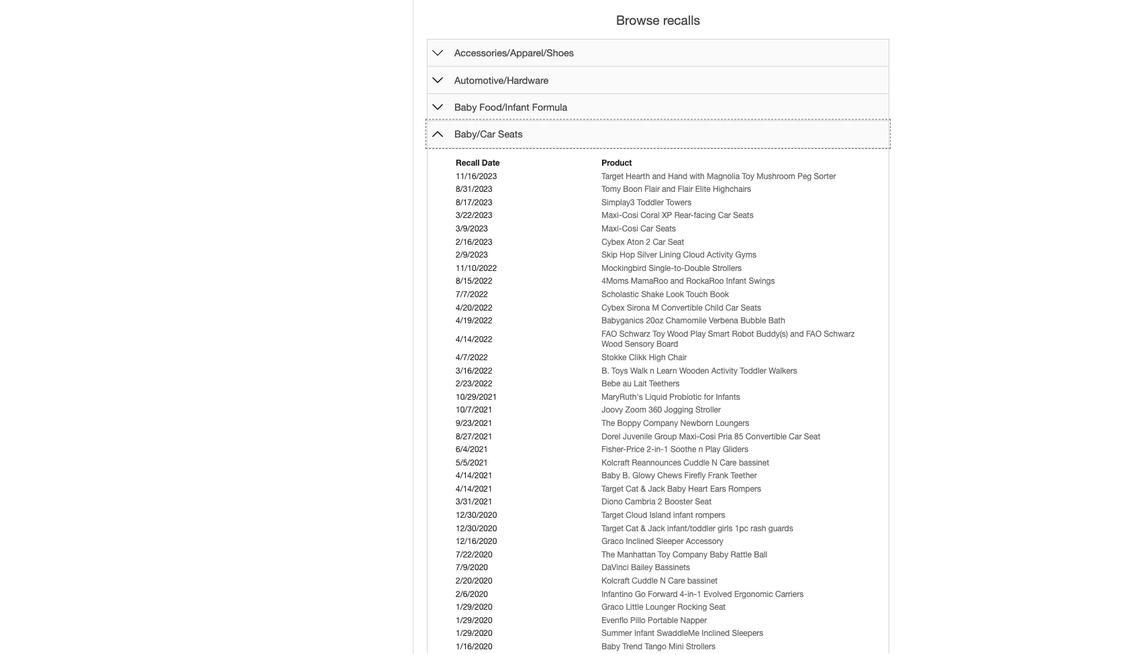 Task type: describe. For each thing, give the bounding box(es) containing it.
cat for target cat & jack baby heart ears rompers
[[626, 485, 639, 494]]

jack for baby
[[648, 485, 665, 494]]

baby for food/infant
[[455, 102, 477, 113]]

row containing 3/9/2023
[[455, 223, 872, 236]]

mushroom
[[757, 172, 796, 181]]

1 vertical spatial b.
[[623, 472, 631, 481]]

tomy
[[602, 185, 621, 194]]

circle arrow s image
[[433, 129, 443, 140]]

maxi- for maxi-cosi car seats
[[602, 224, 622, 234]]

target for target cat & jack baby heart ears rompers
[[602, 485, 624, 494]]

1 schwarz from the left
[[620, 329, 651, 339]]

cybex aton 2 car seat
[[602, 237, 685, 247]]

seats up bubble
[[741, 303, 762, 313]]

rompers
[[696, 511, 726, 520]]

stokke
[[602, 353, 627, 363]]

cambria
[[625, 498, 656, 507]]

4/20/2022
[[456, 303, 493, 313]]

dorel juvenile group maxi-cosi pria 85 convertible car seat link
[[602, 432, 821, 441]]

0 horizontal spatial cuddle
[[632, 577, 658, 586]]

0 horizontal spatial n
[[660, 577, 666, 586]]

cybex aton 2 car seat link
[[602, 237, 685, 247]]

evenflo
[[602, 616, 629, 626]]

sleeper
[[657, 537, 684, 547]]

row containing 6/4/2021
[[455, 444, 872, 457]]

ears
[[711, 485, 727, 494]]

12/30/2020 for target cloud island infant rompers
[[456, 511, 497, 520]]

stokke clikk high chair link
[[602, 353, 687, 363]]

1/29/2020 for evenflo
[[456, 616, 493, 626]]

baby/car seats link
[[455, 129, 523, 140]]

double
[[685, 264, 710, 273]]

1 horizontal spatial n
[[699, 445, 703, 455]]

pria
[[719, 432, 733, 441]]

row containing 7/22/2020
[[455, 549, 872, 562]]

and left hand
[[653, 172, 666, 181]]

row containing 4/19/2022
[[455, 315, 872, 328]]

cybex sirona m convertible child car seats
[[602, 303, 762, 313]]

bebe au lait teethers
[[602, 379, 680, 389]]

davinci bailey bassinets
[[602, 564, 690, 573]]

the boppy company newborn loungers link
[[602, 419, 750, 428]]

8/27/2021
[[456, 432, 493, 441]]

portable
[[648, 616, 679, 626]]

0 horizontal spatial 1
[[664, 445, 669, 455]]

row containing 3/16/2022
[[455, 365, 872, 378]]

and inside the fao schwarz toy wood play smart robot buddy(s) and fao schwarz wood sensory board
[[791, 329, 804, 339]]

0 horizontal spatial n
[[650, 366, 655, 376]]

graco little lounger rocking seat
[[602, 603, 726, 613]]

circle arrow e image
[[433, 102, 443, 113]]

child
[[705, 303, 724, 313]]

0 horizontal spatial wood
[[602, 340, 623, 349]]

0 vertical spatial company
[[644, 419, 679, 428]]

graco inclined sleeper accessory
[[602, 537, 724, 547]]

row containing 2/6/2020
[[455, 588, 872, 601]]

row containing 7/9/2020
[[455, 562, 872, 575]]

target hearth and hand with magnolia toy mushroom peg sorter
[[602, 172, 837, 181]]

3/22/2023
[[456, 211, 493, 220]]

and down hand
[[662, 185, 676, 194]]

row containing 3/31/2021
[[455, 496, 872, 509]]

seats down xp
[[656, 224, 676, 234]]

2 schwarz from the left
[[824, 329, 855, 339]]

peg
[[798, 172, 812, 181]]

pillo
[[631, 616, 646, 626]]

browse
[[617, 12, 660, 27]]

row containing 5/5/2021
[[455, 457, 872, 470]]

1 horizontal spatial infant
[[727, 277, 747, 286]]

kolcraft cuddle n care bassinet
[[602, 577, 718, 586]]

kolcraft for kolcraft reannounces cuddle n care bassinet
[[602, 458, 630, 468]]

joovy zoom 360 jogging stroller link
[[602, 406, 721, 415]]

2 for aton
[[646, 237, 651, 247]]

the for the manhattan toy company baby rattle ball
[[602, 551, 615, 560]]

automotive/hardware link
[[455, 75, 549, 86]]

towers
[[666, 198, 692, 207]]

b. toys walk n learn wooden activity toddler walkers
[[602, 366, 798, 376]]

33 row from the top
[[455, 601, 872, 615]]

maxi-cosi coral xp rear-facing car seats link
[[602, 211, 754, 220]]

car up lining
[[653, 237, 666, 247]]

lounger
[[646, 603, 676, 613]]

evenflo pillo portable napper link
[[602, 616, 707, 626]]

toy for wood
[[653, 329, 665, 339]]

seats down baby food/infant formula
[[498, 129, 523, 140]]

fisher-
[[602, 445, 627, 455]]

babyganics 20oz chamomile verbena bubble bath link
[[602, 316, 786, 326]]

maxi-cosi car seats link
[[602, 224, 676, 234]]

1 vertical spatial company
[[673, 551, 708, 560]]

jogging
[[665, 406, 694, 415]]

5/5/2021
[[456, 458, 488, 468]]

1 vertical spatial inclined
[[702, 629, 730, 639]]

0 vertical spatial care
[[720, 458, 737, 468]]

2/23/2022
[[456, 379, 493, 389]]

davinci
[[602, 564, 629, 573]]

learn
[[657, 366, 677, 376]]

row containing 2/23/2022
[[455, 378, 872, 391]]

rompers
[[729, 485, 762, 494]]

walkers
[[769, 366, 798, 376]]

teethers
[[650, 379, 680, 389]]

mockingbird single-to-double strollers
[[602, 264, 742, 273]]

baby/car
[[455, 129, 496, 140]]

1 vertical spatial cloud
[[626, 511, 648, 520]]

fao schwarz toy wood play smart robot buddy(s) and fao schwarz wood sensory board
[[602, 329, 855, 349]]

toy for company
[[658, 551, 671, 560]]

cat for target cat & jack infant/toddler girls 1pc rash guards
[[626, 524, 639, 534]]

target cat & jack infant/toddler girls 1pc rash guards link
[[602, 524, 794, 534]]

circle arrow e image for accessories/apparel/shoes
[[433, 48, 443, 59]]

dorel
[[602, 432, 621, 441]]

fisher-price 2-in-1 soothe n play gliders link
[[602, 445, 749, 455]]

baby trend tango mini strollers
[[602, 643, 716, 652]]

maryruth's liquid probiotic for infants
[[602, 393, 741, 402]]

4-
[[680, 590, 688, 599]]

kolcraft cuddle n care bassinet link
[[602, 577, 718, 586]]

strollers for mockingbird single-to-double strollers
[[713, 264, 742, 273]]

0 vertical spatial convertible
[[662, 303, 703, 313]]

the manhattan toy company baby rattle ball link
[[602, 551, 768, 560]]

infant/toddler
[[668, 524, 716, 534]]

davinci bailey bassinets link
[[602, 564, 690, 573]]

car down coral
[[641, 224, 654, 234]]

chews
[[658, 472, 683, 481]]

6/4/2021
[[456, 445, 488, 455]]

sirona
[[627, 303, 650, 313]]

1 vertical spatial play
[[706, 445, 721, 455]]

bebe
[[602, 379, 621, 389]]

target for target cat & jack infant/toddler girls 1pc rash guards
[[602, 524, 624, 534]]

0 vertical spatial activity
[[707, 251, 734, 260]]

10/29/2021
[[456, 393, 497, 402]]

baby food/infant formula link
[[455, 102, 568, 113]]

swings
[[749, 277, 775, 286]]

1 fao from the left
[[602, 329, 617, 339]]

aton
[[627, 237, 644, 247]]

scholastic shake look touch book link
[[602, 290, 729, 299]]

kolcraft for kolcraft cuddle n care bassinet
[[602, 577, 630, 586]]

2 flair from the left
[[678, 185, 693, 194]]

sorter
[[814, 172, 837, 181]]

row containing 7/7/2022
[[455, 288, 872, 301]]

gyms
[[736, 251, 757, 260]]

2/16/2023
[[456, 237, 493, 247]]

target for target cloud island infant rompers
[[602, 511, 624, 520]]

baby for trend
[[602, 643, 621, 652]]

forward
[[648, 590, 678, 599]]

rattle
[[731, 551, 752, 560]]

row containing 2/16/2023
[[455, 236, 872, 249]]

row containing 8/17/2023
[[455, 196, 872, 209]]

9/23/2021
[[456, 419, 493, 428]]

85
[[735, 432, 744, 441]]

verbena
[[709, 316, 739, 326]]

strollers for baby trend tango mini strollers
[[686, 643, 716, 652]]

23 row from the top
[[455, 470, 872, 483]]

7/9/2020
[[456, 564, 488, 573]]

row containing 2/9/2023
[[455, 249, 872, 262]]

0 horizontal spatial toddler
[[637, 198, 664, 207]]

au
[[623, 379, 632, 389]]

skip
[[602, 251, 618, 260]]



Task type: vqa. For each thing, say whether or not it's contained in the screenshot.


Task type: locate. For each thing, give the bounding box(es) containing it.
1 vertical spatial circle arrow e image
[[433, 75, 443, 86]]

baby down summer
[[602, 643, 621, 652]]

boppy
[[618, 419, 641, 428]]

2 graco from the top
[[602, 603, 624, 613]]

cybex for cybex aton 2 car seat
[[602, 237, 625, 247]]

0 vertical spatial 12/30/2020
[[456, 511, 497, 520]]

care down gliders
[[720, 458, 737, 468]]

1
[[664, 445, 669, 455], [697, 590, 702, 599]]

1 horizontal spatial cloud
[[684, 251, 705, 260]]

0 horizontal spatial b.
[[602, 366, 610, 376]]

1 graco from the top
[[602, 537, 624, 547]]

27 row from the top
[[455, 523, 872, 536]]

1 cat from the top
[[626, 485, 639, 494]]

1 kolcraft from the top
[[602, 458, 630, 468]]

cosi up maxi-cosi car seats link
[[622, 211, 639, 220]]

1 vertical spatial convertible
[[746, 432, 787, 441]]

row containing fao schwarz toy wood play smart robot buddy(s) and fao schwarz wood sensory board
[[455, 328, 872, 351]]

2 12/30/2020 from the top
[[456, 524, 497, 534]]

10 row from the top
[[455, 288, 872, 301]]

1 vertical spatial toddler
[[740, 366, 767, 376]]

newborn
[[681, 419, 714, 428]]

0 horizontal spatial flair
[[645, 185, 660, 194]]

infantino go forward 4-in-1 evolved ergonomic carriers link
[[602, 590, 804, 599]]

1 vertical spatial jack
[[648, 524, 665, 534]]

2 cat from the top
[[626, 524, 639, 534]]

mockingbird
[[602, 264, 647, 273]]

12/30/2020 up 12/16/2020
[[456, 524, 497, 534]]

1 vertical spatial graco
[[602, 603, 624, 613]]

1 horizontal spatial n
[[712, 458, 718, 468]]

1 cybex from the top
[[602, 237, 625, 247]]

1 down group
[[664, 445, 669, 455]]

accessories/apparel/shoes link
[[455, 48, 574, 59]]

row up chews
[[455, 457, 872, 470]]

1 vertical spatial care
[[669, 577, 686, 586]]

2 the from the top
[[602, 551, 615, 560]]

row up graco inclined sleeper accessory
[[455, 523, 872, 536]]

0 vertical spatial play
[[691, 329, 706, 339]]

12/30/2020 for target cat & jack infant/toddler girls 1pc rash guards
[[456, 524, 497, 534]]

0 horizontal spatial inclined
[[626, 537, 654, 547]]

0 vertical spatial maxi-
[[602, 211, 622, 220]]

4/14/2021 up 3/31/2021
[[456, 485, 493, 494]]

2
[[646, 237, 651, 247], [658, 498, 663, 507]]

babyganics
[[602, 316, 644, 326]]

row containing 3/22/2023
[[455, 209, 872, 223]]

2 vertical spatial toy
[[658, 551, 671, 560]]

baby b. glowy chews firefly frank teether link
[[602, 472, 757, 481]]

0 vertical spatial in-
[[655, 445, 664, 455]]

rear-
[[675, 211, 694, 220]]

2 vertical spatial maxi-
[[680, 432, 700, 441]]

cosi for coral
[[622, 211, 639, 220]]

4/14/2021 for target
[[456, 485, 493, 494]]

row containing 10/29/2021
[[455, 391, 872, 404]]

35 row from the top
[[455, 628, 872, 641]]

12 row from the top
[[455, 315, 872, 328]]

activity left gyms
[[707, 251, 734, 260]]

row down swaddleme
[[455, 641, 872, 654]]

0 horizontal spatial cloud
[[626, 511, 648, 520]]

row containing 8/27/2021
[[455, 430, 872, 444]]

n up forward
[[660, 577, 666, 586]]

b. up bebe
[[602, 366, 610, 376]]

26 row from the top
[[455, 509, 872, 523]]

0 horizontal spatial infant
[[635, 629, 655, 639]]

row up group
[[455, 417, 872, 430]]

cosi down newborn
[[700, 432, 716, 441]]

row up scholastic shake look touch book
[[455, 275, 872, 288]]

cloud
[[684, 251, 705, 260], [626, 511, 648, 520]]

25 row from the top
[[455, 496, 872, 509]]

seat for cybex aton 2 car seat
[[668, 237, 685, 247]]

price
[[627, 445, 645, 455]]

jack up diono cambria 2 booster seat
[[648, 485, 665, 494]]

company down accessory
[[673, 551, 708, 560]]

3 target from the top
[[602, 511, 624, 520]]

3 1/29/2020 from the top
[[456, 629, 493, 639]]

stokke clikk high chair
[[602, 353, 687, 363]]

4/14/2021
[[456, 472, 493, 481], [456, 485, 493, 494]]

row down m
[[455, 315, 872, 328]]

0 vertical spatial bassinet
[[739, 458, 770, 468]]

2 jack from the top
[[648, 524, 665, 534]]

cybex
[[602, 237, 625, 247], [602, 303, 625, 313]]

1 horizontal spatial cuddle
[[684, 458, 710, 468]]

17 row from the top
[[455, 391, 872, 404]]

30 row from the top
[[455, 562, 872, 575]]

1 vertical spatial 4/14/2021
[[456, 485, 493, 494]]

gliders
[[723, 445, 749, 455]]

4moms
[[602, 277, 629, 286]]

2 right aton
[[646, 237, 651, 247]]

1 horizontal spatial b.
[[623, 472, 631, 481]]

22 row from the top
[[455, 457, 872, 470]]

target for target hearth and hand with magnolia toy mushroom peg sorter
[[602, 172, 624, 181]]

baby up the booster
[[668, 485, 686, 494]]

fao
[[602, 329, 617, 339], [807, 329, 822, 339]]

cybex down scholastic
[[602, 303, 625, 313]]

2 cybex from the top
[[602, 303, 625, 313]]

diono cambria 2 booster seat link
[[602, 498, 712, 507]]

convertible
[[662, 303, 703, 313], [746, 432, 787, 441]]

1/29/2020 for summer
[[456, 629, 493, 639]]

0 horizontal spatial care
[[669, 577, 686, 586]]

0 vertical spatial toy
[[742, 172, 755, 181]]

8 row from the top
[[455, 262, 872, 275]]

sensory
[[625, 340, 655, 349]]

row down graco inclined sleeper accessory link at the right bottom of page
[[455, 549, 872, 562]]

1 vertical spatial cybex
[[602, 303, 625, 313]]

little
[[626, 603, 644, 613]]

cybex for cybex sirona m convertible child car seats
[[602, 303, 625, 313]]

1 horizontal spatial convertible
[[746, 432, 787, 441]]

20 row from the top
[[455, 430, 872, 444]]

4 row from the top
[[455, 209, 872, 223]]

strollers down gyms
[[713, 264, 742, 273]]

play inside the fao schwarz toy wood play smart robot buddy(s) and fao schwarz wood sensory board
[[691, 329, 706, 339]]

0 vertical spatial &
[[641, 485, 646, 494]]

0 horizontal spatial convertible
[[662, 303, 703, 313]]

kolcraft down fisher-
[[602, 458, 630, 468]]

accessories/apparel/shoes
[[455, 48, 574, 59]]

single-
[[649, 264, 675, 273]]

& up graco inclined sleeper accessory
[[641, 524, 646, 534]]

simplay3 toddler towers link
[[602, 198, 692, 207]]

2-
[[647, 445, 655, 455]]

mockingbird single-to-double strollers link
[[602, 264, 742, 273]]

the for the boppy company newborn loungers
[[602, 419, 615, 428]]

1 horizontal spatial bassinet
[[739, 458, 770, 468]]

2 target from the top
[[602, 485, 624, 494]]

kolcraft down davinci
[[602, 577, 630, 586]]

bassinet
[[739, 458, 770, 468], [688, 577, 718, 586]]

robot
[[732, 329, 754, 339]]

1 vertical spatial 12/30/2020
[[456, 524, 497, 534]]

row containing 4/20/2022
[[455, 301, 872, 315]]

n up frank
[[712, 458, 718, 468]]

29 row from the top
[[455, 549, 872, 562]]

1 & from the top
[[641, 485, 646, 494]]

0 vertical spatial n
[[650, 366, 655, 376]]

12/16/2020
[[456, 537, 497, 547]]

1 vertical spatial cat
[[626, 524, 639, 534]]

row up "diono cambria 2 booster seat" link
[[455, 483, 872, 496]]

loungers
[[716, 419, 750, 428]]

swaddleme
[[657, 629, 700, 639]]

1 vertical spatial &
[[641, 524, 646, 534]]

circle arrow e image
[[433, 48, 443, 59], [433, 75, 443, 86]]

1 horizontal spatial wood
[[668, 329, 689, 339]]

row containing 12/16/2020
[[455, 536, 872, 549]]

2 & from the top
[[641, 524, 646, 534]]

row containing 9/23/2021
[[455, 417, 872, 430]]

recall
[[456, 158, 480, 168]]

1/29/2020 for graco
[[456, 603, 493, 613]]

1 vertical spatial maxi-
[[602, 224, 622, 234]]

1 vertical spatial the
[[602, 551, 615, 560]]

row up the joovy zoom 360 jogging stroller link at bottom right
[[455, 391, 872, 404]]

row containing 10/7/2021
[[455, 404, 872, 417]]

toy inside the fao schwarz toy wood play smart robot buddy(s) and fao schwarz wood sensory board
[[653, 329, 665, 339]]

infant up book
[[727, 277, 747, 286]]

n
[[712, 458, 718, 468], [660, 577, 666, 586]]

3 row from the top
[[455, 196, 872, 209]]

& for infant/toddler
[[641, 524, 646, 534]]

1 vertical spatial 2
[[658, 498, 663, 507]]

toy up highchairs
[[742, 172, 755, 181]]

1 circle arrow e image from the top
[[433, 48, 443, 59]]

cybex up skip on the right of page
[[602, 237, 625, 247]]

2/6/2020
[[456, 590, 488, 599]]

kolcraft reannounces cuddle n care bassinet link
[[602, 458, 770, 468]]

0 vertical spatial the
[[602, 419, 615, 428]]

row up high
[[455, 328, 872, 351]]

2 1/29/2020 from the top
[[456, 616, 493, 626]]

2 4/14/2021 from the top
[[456, 485, 493, 494]]

12/30/2020 down 3/31/2021
[[456, 511, 497, 520]]

34 row from the top
[[455, 615, 872, 628]]

2 vertical spatial cosi
[[700, 432, 716, 441]]

1 vertical spatial kolcraft
[[602, 577, 630, 586]]

row up tomy boon flair and flair elite highchairs
[[455, 170, 872, 183]]

toddler left walkers
[[740, 366, 767, 376]]

summer
[[602, 629, 632, 639]]

0 horizontal spatial in-
[[655, 445, 664, 455]]

car right facing
[[719, 211, 731, 220]]

32 row from the top
[[455, 588, 872, 601]]

seat for diono cambria 2 booster seat
[[696, 498, 712, 507]]

graco for graco little lounger rocking seat
[[602, 603, 624, 613]]

row down towers
[[455, 209, 872, 223]]

1 horizontal spatial 1
[[697, 590, 702, 599]]

0 horizontal spatial fao
[[602, 329, 617, 339]]

12/30/2020
[[456, 511, 497, 520], [456, 524, 497, 534]]

wood up board on the right bottom of the page
[[668, 329, 689, 339]]

11 row from the top
[[455, 301, 872, 315]]

2 kolcraft from the top
[[602, 577, 630, 586]]

row containing 11/16/2023
[[455, 170, 872, 183]]

baby right circle arrow e icon
[[455, 102, 477, 113]]

to-
[[675, 264, 685, 273]]

jack for infant/toddler
[[648, 524, 665, 534]]

21 row from the top
[[455, 444, 872, 457]]

row down graco little lounger rocking seat
[[455, 615, 872, 628]]

flair up simplay3 toddler towers at right top
[[645, 185, 660, 194]]

row containing 8/15/2022
[[455, 275, 872, 288]]

maxi- down "simplay3"
[[602, 211, 622, 220]]

row up m
[[455, 288, 872, 301]]

cosi up aton
[[622, 224, 639, 234]]

fao down babyganics on the right top of page
[[602, 329, 617, 339]]

bubble
[[741, 316, 767, 326]]

1 flair from the left
[[645, 185, 660, 194]]

smart
[[708, 329, 730, 339]]

15 row from the top
[[455, 365, 872, 378]]

mamaroo
[[631, 277, 669, 286]]

16 row from the top
[[455, 378, 872, 391]]

1 horizontal spatial in-
[[688, 590, 697, 599]]

14 row from the top
[[455, 351, 872, 365]]

buddy(s)
[[757, 329, 789, 339]]

row containing 4/7/2022
[[455, 351, 872, 365]]

0 horizontal spatial bassinet
[[688, 577, 718, 586]]

1 vertical spatial strollers
[[686, 643, 716, 652]]

graco for graco inclined sleeper accessory
[[602, 537, 624, 547]]

maxi-
[[602, 211, 622, 220], [602, 224, 622, 234], [680, 432, 700, 441]]

1 vertical spatial wood
[[602, 340, 623, 349]]

1 vertical spatial n
[[660, 577, 666, 586]]

1 horizontal spatial flair
[[678, 185, 693, 194]]

baby up diono
[[602, 472, 621, 481]]

1 vertical spatial cosi
[[622, 224, 639, 234]]

7/22/2020
[[456, 551, 493, 560]]

1 vertical spatial cuddle
[[632, 577, 658, 586]]

row containing 8/31/2023
[[455, 183, 872, 196]]

28 row from the top
[[455, 536, 872, 549]]

0 vertical spatial jack
[[648, 485, 665, 494]]

row down scholastic shake look touch book link
[[455, 301, 872, 315]]

0 vertical spatial strollers
[[713, 264, 742, 273]]

1 vertical spatial bassinet
[[688, 577, 718, 586]]

1 vertical spatial 1
[[697, 590, 702, 599]]

maxi- for maxi-cosi coral xp rear-facing car seats
[[602, 211, 622, 220]]

0 vertical spatial toddler
[[637, 198, 664, 207]]

tomy boon flair and flair elite highchairs
[[602, 185, 752, 194]]

convertible up chamomile on the top of page
[[662, 303, 703, 313]]

cloud up double
[[684, 251, 705, 260]]

heart
[[689, 485, 708, 494]]

1 horizontal spatial inclined
[[702, 629, 730, 639]]

baby b. glowy chews firefly frank teether
[[602, 472, 757, 481]]

graco up evenflo at right
[[602, 603, 624, 613]]

1pc
[[735, 524, 749, 534]]

2 vertical spatial 1/29/2020
[[456, 629, 493, 639]]

0 vertical spatial cat
[[626, 485, 639, 494]]

car right 85
[[789, 432, 802, 441]]

0 vertical spatial cloud
[[684, 251, 705, 260]]

18 row from the top
[[455, 404, 872, 417]]

row up 'teethers'
[[455, 365, 872, 378]]

1 vertical spatial in-
[[688, 590, 697, 599]]

seat for graco little lounger rocking seat
[[710, 603, 726, 613]]

13 row from the top
[[455, 328, 872, 351]]

0 horizontal spatial schwarz
[[620, 329, 651, 339]]

0 vertical spatial 2
[[646, 237, 651, 247]]

1 vertical spatial toy
[[653, 329, 665, 339]]

formula
[[532, 102, 568, 113]]

row
[[455, 170, 872, 183], [455, 183, 872, 196], [455, 196, 872, 209], [455, 209, 872, 223], [455, 223, 872, 236], [455, 236, 872, 249], [455, 249, 872, 262], [455, 262, 872, 275], [455, 275, 872, 288], [455, 288, 872, 301], [455, 301, 872, 315], [455, 315, 872, 328], [455, 328, 872, 351], [455, 351, 872, 365], [455, 365, 872, 378], [455, 378, 872, 391], [455, 391, 872, 404], [455, 404, 872, 417], [455, 417, 872, 430], [455, 430, 872, 444], [455, 444, 872, 457], [455, 457, 872, 470], [455, 470, 872, 483], [455, 483, 872, 496], [455, 496, 872, 509], [455, 509, 872, 523], [455, 523, 872, 536], [455, 536, 872, 549], [455, 549, 872, 562], [455, 562, 872, 575], [455, 575, 872, 588], [455, 588, 872, 601], [455, 601, 872, 615], [455, 615, 872, 628], [455, 628, 872, 641], [455, 641, 872, 654]]

0 vertical spatial infant
[[727, 277, 747, 286]]

product
[[602, 158, 632, 168]]

5 row from the top
[[455, 223, 872, 236]]

1 12/30/2020 from the top
[[456, 511, 497, 520]]

infantino go forward 4-in-1 evolved ergonomic carriers
[[602, 590, 804, 599]]

strollers
[[713, 264, 742, 273], [686, 643, 716, 652]]

cat up manhattan
[[626, 524, 639, 534]]

1 target from the top
[[602, 172, 624, 181]]

0 vertical spatial cosi
[[622, 211, 639, 220]]

0 vertical spatial cuddle
[[684, 458, 710, 468]]

&
[[641, 485, 646, 494], [641, 524, 646, 534]]

2/9/2023
[[456, 251, 488, 260]]

0 vertical spatial 4/14/2021
[[456, 472, 493, 481]]

1 jack from the top
[[648, 485, 665, 494]]

row up portable
[[455, 601, 872, 615]]

6 row from the top
[[455, 236, 872, 249]]

9 row from the top
[[455, 275, 872, 288]]

n right walk in the bottom right of the page
[[650, 366, 655, 376]]

baby down accessory
[[710, 551, 729, 560]]

b. left glowy
[[623, 472, 631, 481]]

jack down island
[[648, 524, 665, 534]]

infants
[[716, 393, 741, 402]]

0 vertical spatial graco
[[602, 537, 624, 547]]

inclined down napper
[[702, 629, 730, 639]]

diono cambria 2 booster seat
[[602, 498, 712, 507]]

row up target cloud island infant rompers link on the bottom right
[[455, 496, 872, 509]]

go
[[635, 590, 646, 599]]

1 horizontal spatial care
[[720, 458, 737, 468]]

1 4/14/2021 from the top
[[456, 472, 493, 481]]

babyganics 20oz chamomile verbena bubble bath
[[602, 316, 786, 326]]

row up the manhattan toy company baby rattle ball link
[[455, 536, 872, 549]]

maxi-cosi coral xp rear-facing car seats
[[602, 211, 754, 220]]

row down group
[[455, 444, 872, 457]]

31 row from the top
[[455, 575, 872, 588]]

joovy zoom 360 jogging stroller
[[602, 406, 721, 415]]

2 up island
[[658, 498, 663, 507]]

1 1/29/2020 from the top
[[456, 603, 493, 613]]

1 horizontal spatial 2
[[658, 498, 663, 507]]

look
[[666, 290, 684, 299]]

toy up board on the right bottom of the page
[[653, 329, 665, 339]]

1 the from the top
[[602, 419, 615, 428]]

maxi- up the soothe
[[680, 432, 700, 441]]

row up xp
[[455, 196, 872, 209]]

recall date
[[456, 158, 500, 168]]

inclined up manhattan
[[626, 537, 654, 547]]

2 for cambria
[[658, 498, 663, 507]]

car up verbena
[[726, 303, 739, 313]]

1 horizontal spatial fao
[[807, 329, 822, 339]]

magnolia
[[707, 172, 740, 181]]

simplay3
[[602, 198, 635, 207]]

0 vertical spatial n
[[712, 458, 718, 468]]

boon
[[623, 185, 643, 194]]

manhattan
[[618, 551, 656, 560]]

bassinet up teether
[[739, 458, 770, 468]]

fao right buddy(s)
[[807, 329, 822, 339]]

and down to-
[[671, 277, 684, 286]]

skip hop silver lining cloud activity gyms
[[602, 251, 757, 260]]

row down the reannounces
[[455, 470, 872, 483]]

cuddle down davinci bailey bassinets
[[632, 577, 658, 586]]

row up lining
[[455, 236, 872, 249]]

3/31/2021
[[456, 498, 493, 507]]

0 vertical spatial cybex
[[602, 237, 625, 247]]

row containing 1/16/2020
[[455, 641, 872, 654]]

4/14/2021 down 5/5/2021
[[456, 472, 493, 481]]

row down lining
[[455, 262, 872, 275]]

convertible right 85
[[746, 432, 787, 441]]

0 horizontal spatial 2
[[646, 237, 651, 247]]

baby for b.
[[602, 472, 621, 481]]

circle arrow e image for automotive/hardware
[[433, 75, 443, 86]]

0 vertical spatial wood
[[668, 329, 689, 339]]

0 vertical spatial 1/29/2020
[[456, 603, 493, 613]]

2 fao from the left
[[807, 329, 822, 339]]

row containing 11/10/2022
[[455, 262, 872, 275]]

1 vertical spatial activity
[[712, 366, 738, 376]]

2 circle arrow e image from the top
[[433, 75, 443, 86]]

1 vertical spatial 1/29/2020
[[456, 616, 493, 626]]

cat up cambria
[[626, 485, 639, 494]]

fao schwarz toy wood play smart robot buddy(s) and fao schwarz wood sensory board link
[[602, 329, 855, 349]]

8/31/2023
[[456, 185, 493, 194]]

high
[[649, 353, 666, 363]]

4/14/2021 for baby
[[456, 472, 493, 481]]

row down learn
[[455, 378, 872, 391]]

row down hand
[[455, 183, 872, 196]]

cloud down cambria
[[626, 511, 648, 520]]

accessory
[[686, 537, 724, 547]]

cosi for car
[[622, 224, 639, 234]]

7/7/2022
[[456, 290, 488, 299]]

& for baby
[[641, 485, 646, 494]]

summer infant swaddleme inclined sleepers link
[[602, 629, 764, 639]]

activity up infants
[[712, 366, 738, 376]]

toddler up coral
[[637, 198, 664, 207]]

1 vertical spatial n
[[699, 445, 703, 455]]

cuddle up firefly
[[684, 458, 710, 468]]

flair
[[645, 185, 660, 194], [678, 185, 693, 194]]

4 target from the top
[[602, 524, 624, 534]]

graco up davinci
[[602, 537, 624, 547]]

7 row from the top
[[455, 249, 872, 262]]

24 row from the top
[[455, 483, 872, 496]]

1 row from the top
[[455, 170, 872, 183]]

the up dorel
[[602, 419, 615, 428]]

in- up the reannounces
[[655, 445, 664, 455]]

row up 2-
[[455, 430, 872, 444]]

stroller
[[696, 406, 721, 415]]

19 row from the top
[[455, 417, 872, 430]]

toy
[[742, 172, 755, 181], [653, 329, 665, 339], [658, 551, 671, 560]]

row down "diono cambria 2 booster seat" link
[[455, 509, 872, 523]]

play down dorel juvenile group maxi-cosi pria 85 convertible car seat
[[706, 445, 721, 455]]

in- up rocking
[[688, 590, 697, 599]]

tomy boon flair and flair elite highchairs link
[[602, 185, 752, 194]]

row containing 2/20/2020
[[455, 575, 872, 588]]

target hearth and hand with magnolia toy mushroom peg sorter link
[[602, 172, 837, 181]]

seats down highchairs
[[734, 211, 754, 220]]

1 horizontal spatial toddler
[[740, 366, 767, 376]]

2 row from the top
[[455, 183, 872, 196]]

1 horizontal spatial schwarz
[[824, 329, 855, 339]]

n down dorel juvenile group maxi-cosi pria 85 convertible car seat
[[699, 445, 703, 455]]

row up 'kolcraft cuddle n care bassinet'
[[455, 562, 872, 575]]

0 vertical spatial inclined
[[626, 537, 654, 547]]

36 row from the top
[[455, 641, 872, 654]]



